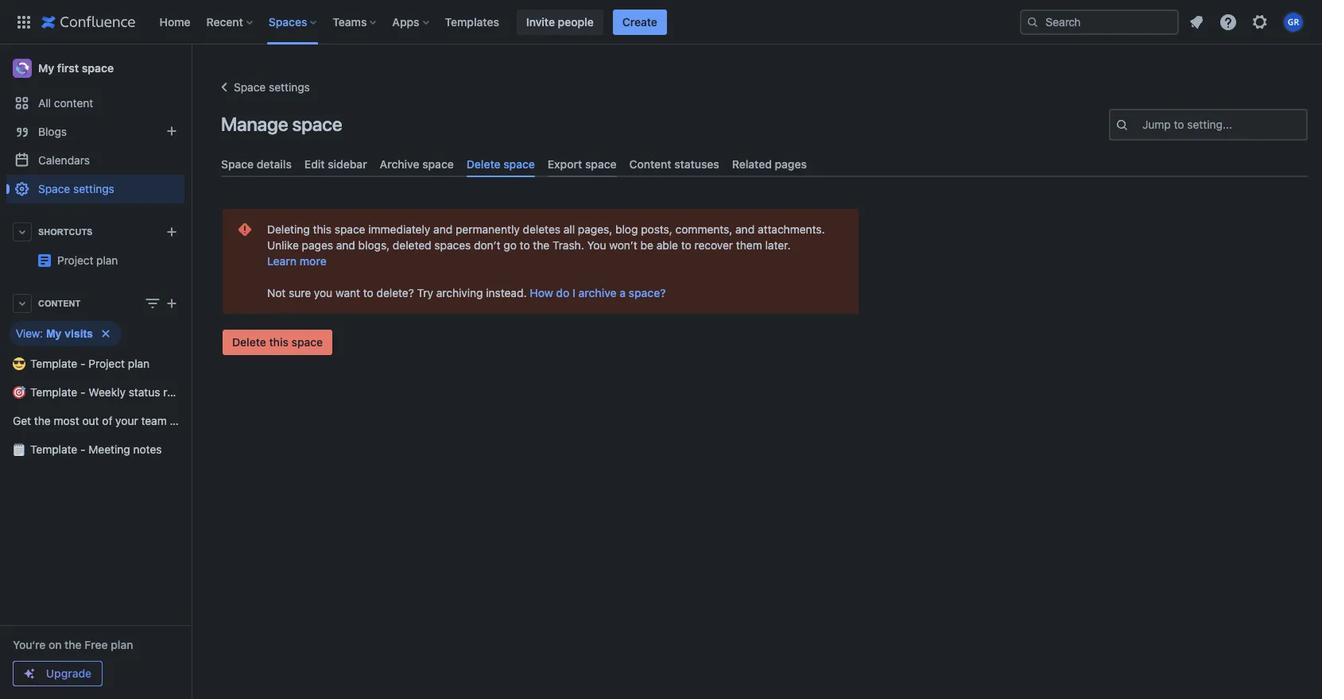 Task type: vqa. For each thing, say whether or not it's contained in the screenshot.
The in the Deleting this space immediately and permanently deletes all pages, blog posts, comments, and attachments. Unlike pages and blogs, deleted spaces don't go to the Trash. You won't be able to recover them later. Learn more
yes



Task type: describe. For each thing, give the bounding box(es) containing it.
your
[[115, 414, 138, 428]]

space?
[[629, 286, 666, 300]]

project inside the template - project plan link
[[89, 357, 125, 371]]

clear view image
[[96, 324, 115, 344]]

- for project
[[80, 357, 86, 371]]

project plan for 'project plan' link above change view image
[[184, 247, 246, 261]]

later.
[[765, 239, 791, 252]]

on
[[49, 639, 62, 652]]

:dart: image
[[13, 386, 25, 399]]

related pages
[[732, 157, 807, 171]]

premium image
[[23, 668, 36, 681]]

create
[[622, 15, 658, 28]]

not sure you want to delete? try archiving instead. how do i archive a space?
[[267, 286, 666, 300]]

:notepad_spiral: image
[[13, 444, 25, 456]]

space inside button
[[292, 336, 323, 349]]

view:
[[16, 328, 43, 340]]

2 vertical spatial the
[[65, 639, 82, 652]]

spaces
[[435, 239, 471, 252]]

home link
[[155, 9, 195, 35]]

create a blog image
[[162, 122, 181, 141]]

sidebar
[[328, 157, 367, 171]]

add shortcut image
[[162, 223, 181, 242]]

how do i archive a space? button
[[530, 286, 666, 302]]

comments,
[[676, 223, 733, 236]]

how
[[530, 286, 553, 300]]

to right able
[[681, 239, 692, 252]]

unlike
[[267, 239, 299, 252]]

people
[[558, 15, 594, 28]]

manage space
[[221, 113, 342, 135]]

them
[[736, 239, 762, 252]]

content button
[[6, 289, 184, 318]]

all content link
[[6, 89, 184, 118]]

recover
[[695, 239, 733, 252]]

immediately
[[368, 223, 431, 236]]

1 vertical spatial space
[[221, 157, 254, 171]]

space right first
[[82, 61, 114, 75]]

invite people button
[[517, 9, 603, 35]]

meeting
[[89, 443, 130, 456]]

template - meeting notes link
[[6, 436, 184, 464]]

:notepad_spiral: image
[[13, 444, 25, 456]]

permanently
[[456, 223, 520, 236]]

delete for delete space
[[467, 157, 501, 171]]

space right archive
[[422, 157, 454, 171]]

search image
[[1027, 16, 1039, 28]]

content for content
[[38, 299, 80, 309]]

edit sidebar
[[305, 157, 367, 171]]

try
[[417, 286, 433, 300]]

shortcuts button
[[6, 218, 184, 247]]

status
[[129, 386, 160, 399]]

create link
[[613, 9, 667, 35]]

the inside "link"
[[34, 414, 51, 428]]

deleting
[[267, 223, 310, 236]]

project plan link down the shortcuts dropdown button
[[57, 254, 118, 267]]

out
[[82, 414, 99, 428]]

space left export
[[504, 157, 535, 171]]

blogs
[[38, 125, 67, 138]]

project plan link up change view image
[[6, 247, 246, 275]]

related pages link
[[726, 151, 813, 177]]

project plan for 'project plan' link under the shortcuts dropdown button
[[57, 254, 118, 267]]

plan down the shortcuts dropdown button
[[96, 254, 118, 267]]

plan up status
[[128, 357, 150, 371]]

my inside my first space link
[[38, 61, 54, 75]]

collapse sidebar image
[[173, 52, 208, 84]]

get the most out of your team space link
[[6, 407, 201, 436]]

templates link
[[440, 9, 504, 35]]

jump to setting...
[[1143, 118, 1233, 131]]

able
[[657, 239, 678, 252]]

setting...
[[1188, 118, 1233, 131]]

team
[[141, 414, 167, 428]]

i
[[573, 286, 576, 300]]

archive
[[380, 157, 420, 171]]

teams button
[[328, 9, 383, 35]]

template - weekly status report link
[[6, 379, 195, 407]]

this for deleting
[[313, 223, 332, 236]]

template for template - project plan
[[30, 357, 77, 371]]

apps button
[[388, 9, 435, 35]]

template - project plan image
[[38, 254, 51, 267]]

Search field
[[1020, 9, 1179, 35]]

- for weekly
[[80, 386, 86, 399]]

project for 'project plan' link above change view image
[[184, 247, 221, 261]]

settings inside space element
[[73, 182, 114, 196]]

my first space
[[38, 61, 114, 75]]

spaces button
[[264, 9, 323, 35]]

you're
[[13, 639, 46, 652]]

delete space link
[[460, 151, 541, 177]]

posts,
[[641, 223, 673, 236]]

deletes
[[523, 223, 561, 236]]

template - project plan
[[30, 357, 150, 371]]

edit
[[305, 157, 325, 171]]

instead.
[[486, 286, 527, 300]]

space inside "link"
[[585, 157, 617, 171]]

create a page image
[[162, 294, 181, 313]]

archiving
[[436, 286, 483, 300]]

home
[[159, 15, 191, 28]]

calendars
[[38, 153, 90, 167]]

view: my visits
[[16, 328, 93, 340]]

visits
[[65, 328, 93, 340]]

details
[[257, 157, 292, 171]]

related
[[732, 157, 772, 171]]

notes
[[133, 443, 162, 456]]

upgrade
[[46, 667, 92, 681]]

delete this space
[[232, 336, 323, 349]]

template - weekly status report
[[30, 386, 195, 399]]

1 horizontal spatial and
[[434, 223, 453, 236]]

go
[[504, 239, 517, 252]]

plan right free on the bottom of the page
[[111, 639, 133, 652]]



Task type: locate. For each thing, give the bounding box(es) containing it.
content left statuses
[[629, 157, 672, 171]]

export
[[548, 157, 582, 171]]

this inside delete this space button
[[269, 336, 289, 349]]

- down visits
[[80, 357, 86, 371]]

the inside deleting this space immediately and permanently deletes all pages, blog posts, comments, and attachments. unlike pages and blogs, deleted spaces don't go to the trash. you won't be able to recover them later. learn more
[[533, 239, 550, 252]]

template for template - meeting notes
[[30, 443, 77, 456]]

banner containing home
[[0, 0, 1323, 45]]

0 vertical spatial -
[[80, 357, 86, 371]]

2 - from the top
[[80, 386, 86, 399]]

space
[[234, 80, 266, 94], [221, 157, 254, 171], [38, 182, 70, 196]]

space left details
[[221, 157, 254, 171]]

banner
[[0, 0, 1323, 45]]

to right want
[[363, 286, 374, 300]]

content inside dropdown button
[[38, 299, 80, 309]]

0 horizontal spatial and
[[336, 239, 355, 252]]

project plan link
[[6, 247, 246, 275], [57, 254, 118, 267]]

content statuses link
[[623, 151, 726, 177]]

3 template from the top
[[30, 443, 77, 456]]

my left first
[[38, 61, 54, 75]]

global element
[[10, 0, 1017, 44]]

project inside 'project plan' link
[[184, 247, 221, 261]]

manage
[[221, 113, 288, 135]]

plan left learn in the left of the page
[[224, 247, 246, 261]]

blogs,
[[358, 239, 390, 252]]

1 vertical spatial my
[[46, 328, 61, 340]]

don't
[[474, 239, 501, 252]]

learn
[[267, 255, 297, 268]]

template down view: my visits
[[30, 357, 77, 371]]

confluence image
[[41, 12, 136, 31], [41, 12, 136, 31]]

this up more
[[313, 223, 332, 236]]

most
[[54, 414, 79, 428]]

more
[[300, 255, 327, 268]]

- left meeting
[[80, 443, 86, 456]]

to
[[1174, 118, 1185, 131], [520, 239, 530, 252], [681, 239, 692, 252], [363, 286, 374, 300]]

export space link
[[541, 151, 623, 177]]

0 vertical spatial space settings link
[[215, 78, 310, 97]]

1 horizontal spatial project plan
[[184, 247, 246, 261]]

pages
[[775, 157, 807, 171], [302, 239, 333, 252]]

space
[[82, 61, 114, 75], [292, 113, 342, 135], [422, 157, 454, 171], [504, 157, 535, 171], [585, 157, 617, 171], [335, 223, 365, 236], [292, 336, 323, 349], [170, 414, 201, 428]]

templates
[[445, 15, 499, 28]]

my right view:
[[46, 328, 61, 340]]

settings down the calendars link
[[73, 182, 114, 196]]

template - project plan link
[[6, 350, 184, 379]]

shortcuts
[[38, 227, 93, 237]]

first
[[57, 61, 79, 75]]

calendars link
[[6, 146, 184, 175]]

delete space
[[467, 157, 535, 171]]

this for delete
[[269, 336, 289, 349]]

project plan down the shortcuts dropdown button
[[57, 254, 118, 267]]

delete
[[467, 157, 501, 171], [232, 336, 266, 349]]

pages up more
[[302, 239, 333, 252]]

get
[[13, 414, 31, 428]]

the right on
[[65, 639, 82, 652]]

0 vertical spatial my
[[38, 61, 54, 75]]

settings icon image
[[1251, 12, 1270, 31]]

pages right related
[[775, 157, 807, 171]]

1 vertical spatial -
[[80, 386, 86, 399]]

1 vertical spatial delete
[[232, 336, 266, 349]]

get the most out of your team space
[[13, 414, 201, 428]]

2 vertical spatial -
[[80, 443, 86, 456]]

:sunglasses: image
[[13, 358, 25, 371]]

0 horizontal spatial settings
[[73, 182, 114, 196]]

space down the report
[[170, 414, 201, 428]]

- left weekly in the bottom left of the page
[[80, 386, 86, 399]]

and up the spaces
[[434, 223, 453, 236]]

edit sidebar link
[[298, 151, 374, 177]]

a
[[620, 286, 626, 300]]

0 horizontal spatial content
[[38, 299, 80, 309]]

0 vertical spatial this
[[313, 223, 332, 236]]

0 horizontal spatial delete
[[232, 336, 266, 349]]

settings up manage space
[[269, 80, 310, 94]]

3 - from the top
[[80, 443, 86, 456]]

you
[[587, 239, 606, 252]]

help icon image
[[1219, 12, 1238, 31]]

deleted
[[393, 239, 432, 252]]

pages inside related pages link
[[775, 157, 807, 171]]

0 vertical spatial space
[[234, 80, 266, 94]]

be
[[641, 239, 654, 252]]

to right go
[[520, 239, 530, 252]]

Search settings text field
[[1143, 117, 1146, 133]]

and up them
[[736, 223, 755, 236]]

archive
[[579, 286, 617, 300]]

and left the blogs,
[[336, 239, 355, 252]]

space settings link down calendars
[[6, 175, 184, 204]]

want
[[336, 286, 360, 300]]

deleting this space immediately and permanently deletes all pages, blog posts, comments, and attachments. unlike pages and blogs, deleted spaces don't go to the trash. you won't be able to recover them later. learn more
[[267, 223, 825, 268]]

project plan left learn in the left of the page
[[184, 247, 246, 261]]

the
[[533, 239, 550, 252], [34, 414, 51, 428], [65, 639, 82, 652]]

learn more button
[[267, 254, 327, 270]]

notification icon image
[[1187, 12, 1206, 31]]

all
[[38, 96, 51, 110]]

template for template - weekly status report
[[30, 386, 77, 399]]

archive space link
[[374, 151, 460, 177]]

1 vertical spatial content
[[38, 299, 80, 309]]

0 vertical spatial template
[[30, 357, 77, 371]]

teams
[[333, 15, 367, 28]]

delete?
[[377, 286, 414, 300]]

0 horizontal spatial pages
[[302, 239, 333, 252]]

trash.
[[553, 239, 584, 252]]

recent button
[[202, 9, 259, 35]]

0 vertical spatial settings
[[269, 80, 310, 94]]

content
[[629, 157, 672, 171], [38, 299, 80, 309]]

invite
[[526, 15, 555, 28]]

tab list
[[215, 151, 1315, 177]]

export space
[[548, 157, 617, 171]]

space up the edit
[[292, 113, 342, 135]]

0 vertical spatial the
[[533, 239, 550, 252]]

this down not
[[269, 336, 289, 349]]

1 horizontal spatial the
[[65, 639, 82, 652]]

this inside deleting this space immediately and permanently deletes all pages, blog posts, comments, and attachments. unlike pages and blogs, deleted spaces don't go to the trash. you won't be able to recover them later. learn more
[[313, 223, 332, 236]]

1 vertical spatial the
[[34, 414, 51, 428]]

0 horizontal spatial this
[[269, 336, 289, 349]]

2 vertical spatial template
[[30, 443, 77, 456]]

template - meeting notes
[[30, 443, 162, 456]]

2 vertical spatial space
[[38, 182, 70, 196]]

space down calendars
[[38, 182, 70, 196]]

:dart: image
[[13, 386, 25, 399]]

1 horizontal spatial space settings
[[234, 80, 310, 94]]

0 horizontal spatial space settings
[[38, 182, 114, 196]]

2 horizontal spatial the
[[533, 239, 550, 252]]

1 horizontal spatial pages
[[775, 157, 807, 171]]

space settings down calendars
[[38, 182, 114, 196]]

0 vertical spatial space settings
[[234, 80, 310, 94]]

content for content statuses
[[629, 157, 672, 171]]

delete this space button
[[223, 330, 333, 356]]

blog
[[616, 223, 638, 236]]

0 horizontal spatial project plan
[[57, 254, 118, 267]]

space details link
[[215, 151, 298, 177]]

1 horizontal spatial space settings link
[[215, 78, 310, 97]]

1 - from the top
[[80, 357, 86, 371]]

1 vertical spatial space settings
[[38, 182, 114, 196]]

2 template from the top
[[30, 386, 77, 399]]

change view image
[[143, 294, 162, 313]]

space settings link up manage
[[215, 78, 310, 97]]

jump
[[1143, 118, 1171, 131]]

of
[[102, 414, 112, 428]]

do
[[556, 286, 570, 300]]

space up manage
[[234, 80, 266, 94]]

:sunglasses: image
[[13, 358, 25, 371]]

appswitcher icon image
[[14, 12, 33, 31]]

space down sure
[[292, 336, 323, 349]]

1 vertical spatial pages
[[302, 239, 333, 252]]

space up the blogs,
[[335, 223, 365, 236]]

template
[[30, 357, 77, 371], [30, 386, 77, 399], [30, 443, 77, 456]]

1 vertical spatial space settings link
[[6, 175, 184, 204]]

and
[[434, 223, 453, 236], [736, 223, 755, 236], [336, 239, 355, 252]]

delete for delete this space
[[232, 336, 266, 349]]

1 vertical spatial this
[[269, 336, 289, 349]]

space settings up manage space
[[234, 80, 310, 94]]

1 horizontal spatial settings
[[269, 80, 310, 94]]

content statuses
[[629, 157, 720, 171]]

archive space
[[380, 157, 454, 171]]

1 horizontal spatial this
[[313, 223, 332, 236]]

free
[[85, 639, 108, 652]]

invite people
[[526, 15, 594, 28]]

space settings inside space element
[[38, 182, 114, 196]]

space element
[[0, 45, 246, 700]]

all
[[564, 223, 575, 236]]

1 template from the top
[[30, 357, 77, 371]]

1 vertical spatial template
[[30, 386, 77, 399]]

1 vertical spatial settings
[[73, 182, 114, 196]]

- for meeting
[[80, 443, 86, 456]]

space inside deleting this space immediately and permanently deletes all pages, blog posts, comments, and attachments. unlike pages and blogs, deleted spaces don't go to the trash. you won't be able to recover them later. learn more
[[335, 223, 365, 236]]

to right jump
[[1174, 118, 1185, 131]]

pages inside deleting this space immediately and permanently deletes all pages, blog posts, comments, and attachments. unlike pages and blogs, deleted spaces don't go to the trash. you won't be able to recover them later. learn more
[[302, 239, 333, 252]]

0 horizontal spatial the
[[34, 414, 51, 428]]

project for 'project plan' link under the shortcuts dropdown button
[[57, 254, 93, 267]]

2 horizontal spatial and
[[736, 223, 755, 236]]

not
[[267, 286, 286, 300]]

template down most
[[30, 443, 77, 456]]

0 vertical spatial content
[[629, 157, 672, 171]]

tab list containing space details
[[215, 151, 1315, 177]]

space right export
[[585, 157, 617, 171]]

1 horizontal spatial content
[[629, 157, 672, 171]]

delete inside button
[[232, 336, 266, 349]]

blogs link
[[6, 118, 184, 146]]

the down "deletes"
[[533, 239, 550, 252]]

upgrade button
[[14, 662, 102, 686]]

space inside "link"
[[170, 414, 201, 428]]

0 vertical spatial delete
[[467, 157, 501, 171]]

weekly
[[89, 386, 126, 399]]

report
[[163, 386, 195, 399]]

content
[[54, 96, 93, 110]]

0 vertical spatial pages
[[775, 157, 807, 171]]

my
[[38, 61, 54, 75], [46, 328, 61, 340]]

1 horizontal spatial delete
[[467, 157, 501, 171]]

content up view: my visits
[[38, 299, 80, 309]]

project
[[184, 247, 221, 261], [57, 254, 93, 267], [89, 357, 125, 371]]

sure
[[289, 286, 311, 300]]

the right "get"
[[34, 414, 51, 428]]

template up most
[[30, 386, 77, 399]]

0 horizontal spatial space settings link
[[6, 175, 184, 204]]

attachments.
[[758, 223, 825, 236]]

apps
[[392, 15, 420, 28]]

all content
[[38, 96, 93, 110]]

you're on the free plan
[[13, 639, 133, 652]]



